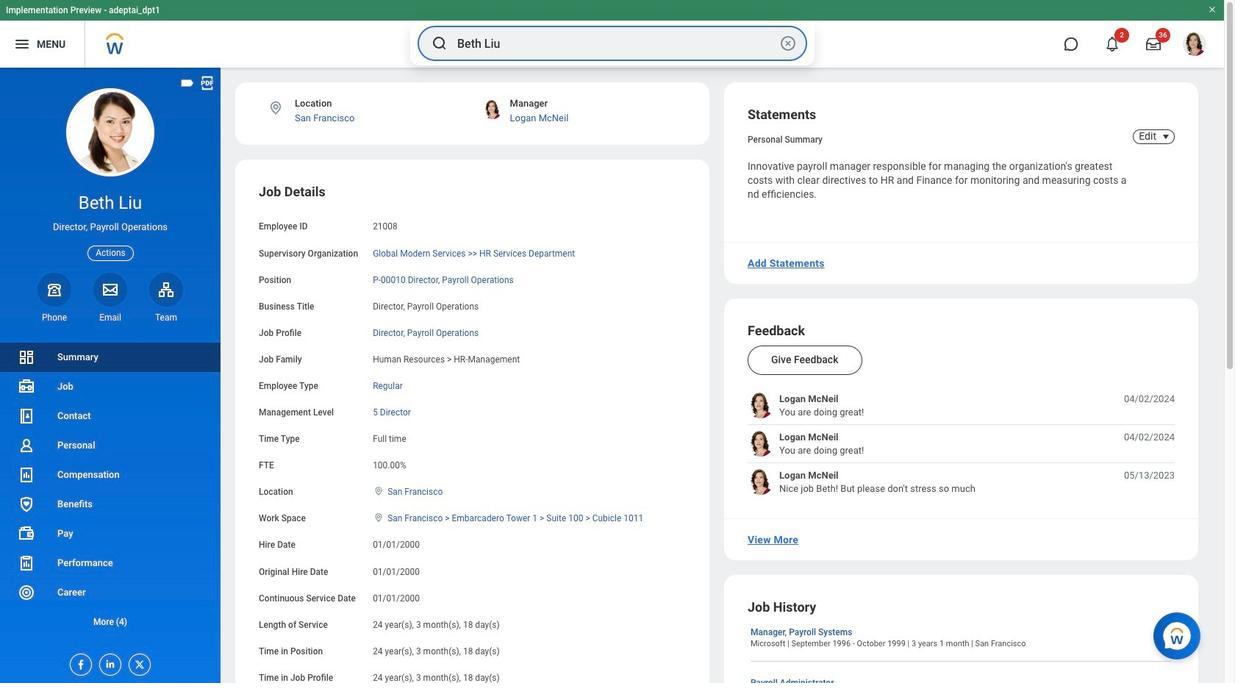 Task type: vqa. For each thing, say whether or not it's contained in the screenshot.
1st Job from the bottom
no



Task type: locate. For each thing, give the bounding box(es) containing it.
0 vertical spatial employee's photo (logan mcneil) image
[[748, 393, 774, 419]]

close environment banner image
[[1208, 5, 1217, 14]]

1 employee's photo (logan mcneil) image from the top
[[748, 393, 774, 419]]

contact image
[[18, 407, 35, 425]]

phone beth liu element
[[38, 312, 71, 324]]

navigation pane region
[[0, 68, 221, 683]]

view printable version (pdf) image
[[199, 75, 215, 91]]

3 employee's photo (logan mcneil) image from the top
[[748, 469, 774, 495]]

1 horizontal spatial list
[[748, 393, 1175, 495]]

location image
[[268, 100, 284, 116], [373, 513, 385, 523]]

personal summary element
[[748, 132, 823, 145]]

phone image
[[44, 281, 65, 298]]

0 horizontal spatial location image
[[268, 100, 284, 116]]

2 vertical spatial employee's photo (logan mcneil) image
[[748, 469, 774, 495]]

employee's photo (logan mcneil) image
[[748, 393, 774, 419], [748, 431, 774, 457], [748, 469, 774, 495]]

list
[[0, 343, 221, 637], [748, 393, 1175, 495]]

1 vertical spatial employee's photo (logan mcneil) image
[[748, 431, 774, 457]]

0 horizontal spatial list
[[0, 343, 221, 637]]

facebook image
[[71, 655, 87, 671]]

banner
[[0, 0, 1225, 68]]

view team image
[[157, 281, 175, 298]]

x circle image
[[780, 35, 797, 52]]

2 employee's photo (logan mcneil) image from the top
[[748, 431, 774, 457]]

1 horizontal spatial location image
[[373, 513, 385, 523]]

compensation image
[[18, 466, 35, 484]]

full time element
[[373, 431, 407, 444]]

group
[[259, 183, 686, 683]]

justify image
[[13, 35, 31, 53]]

None search field
[[410, 21, 815, 65]]



Task type: describe. For each thing, give the bounding box(es) containing it.
profile logan mcneil image
[[1183, 32, 1207, 59]]

tag image
[[179, 75, 196, 91]]

0 vertical spatial location image
[[268, 100, 284, 116]]

notifications large image
[[1105, 37, 1120, 51]]

Search Workday  search field
[[457, 27, 777, 60]]

career image
[[18, 584, 35, 602]]

summary image
[[18, 349, 35, 366]]

email beth liu element
[[93, 312, 127, 324]]

personal image
[[18, 437, 35, 455]]

linkedin image
[[100, 655, 116, 670]]

job image
[[18, 378, 35, 396]]

benefits image
[[18, 496, 35, 513]]

performance image
[[18, 555, 35, 572]]

mail image
[[101, 281, 119, 298]]

caret down image
[[1158, 131, 1175, 143]]

pay image
[[18, 525, 35, 543]]

team beth liu element
[[149, 312, 183, 324]]

inbox large image
[[1147, 37, 1161, 51]]

x image
[[129, 655, 146, 671]]

location image
[[373, 486, 385, 497]]

1 vertical spatial location image
[[373, 513, 385, 523]]

search image
[[431, 35, 449, 52]]



